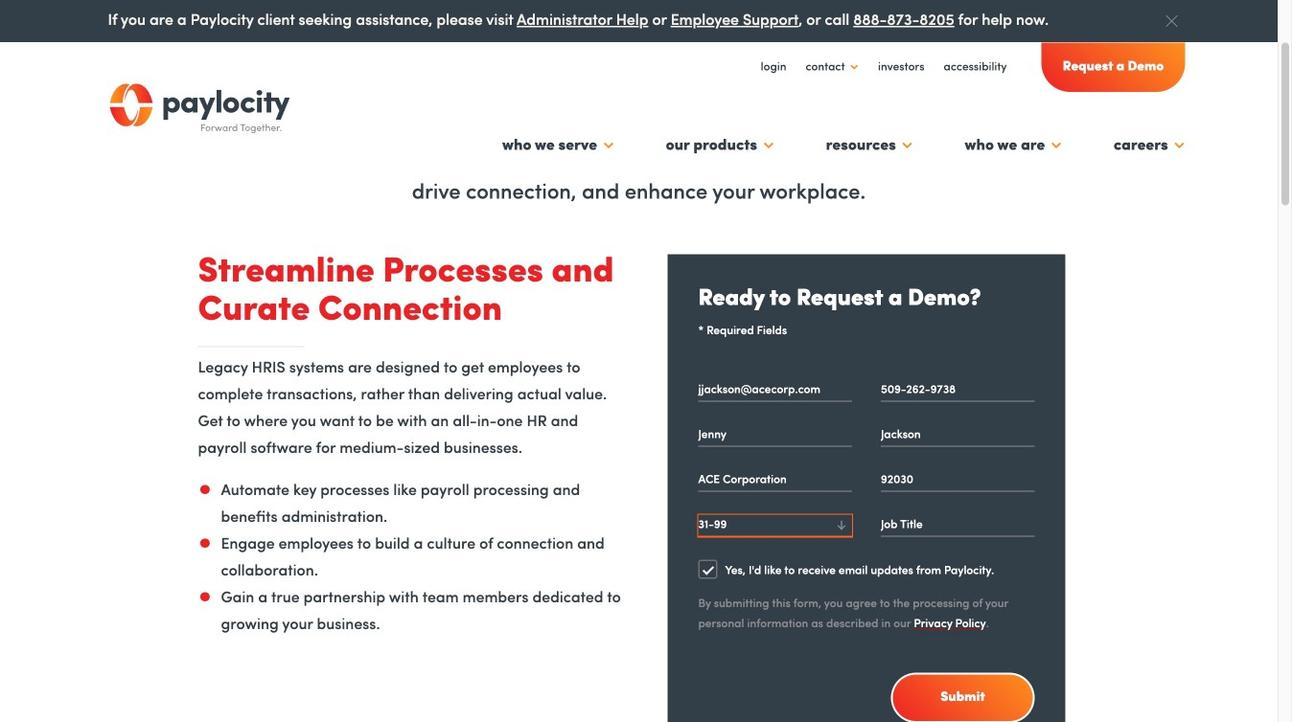 Task type: locate. For each thing, give the bounding box(es) containing it.
Last Name text field
[[881, 425, 1035, 447]]

paylocity home page image
[[92, 84, 307, 133]]

alert
[[92, 0, 1185, 42]]

alert inside header region
[[92, 0, 1185, 42]]

header navigation element
[[92, 40, 1185, 183]]



Task type: describe. For each thing, give the bounding box(es) containing it.
header region
[[0, 0, 1278, 183]]

Company text field
[[698, 470, 852, 492]]

Business Email email field
[[698, 380, 852, 402]]

Phone * telephone field
[[881, 380, 1035, 402]]

Job Title text field
[[881, 515, 1035, 537]]

First Name text field
[[698, 425, 852, 447]]

Business Zip Code number field
[[881, 470, 1035, 492]]



